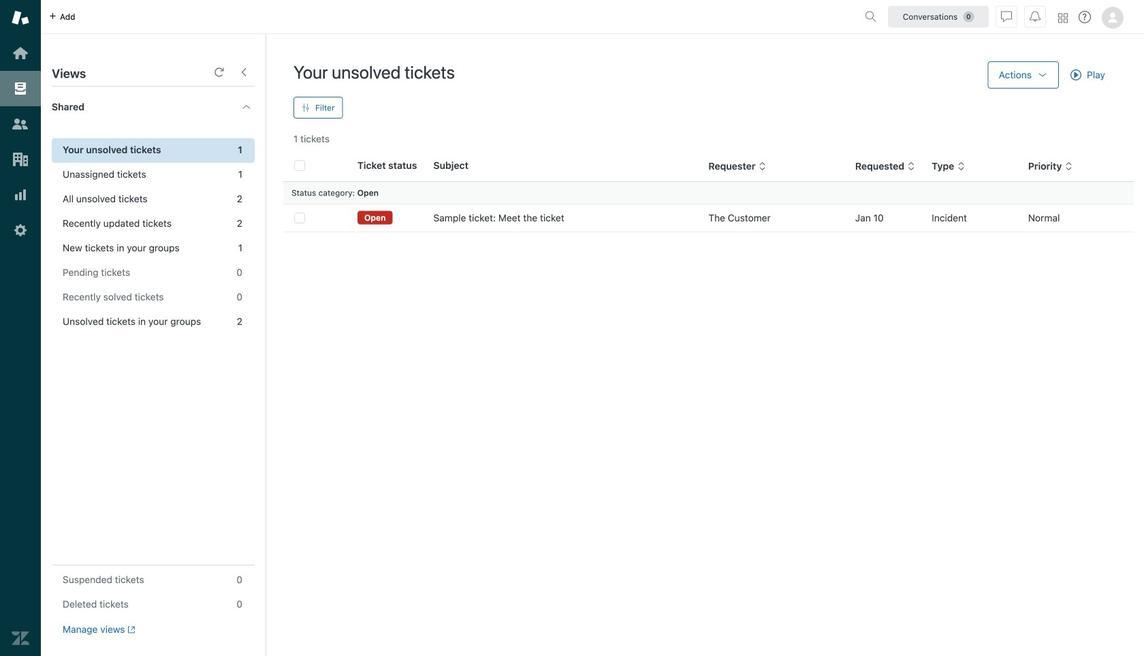 Task type: vqa. For each thing, say whether or not it's contained in the screenshot.
middle in
no



Task type: locate. For each thing, give the bounding box(es) containing it.
reporting image
[[12, 186, 29, 204]]

views image
[[12, 80, 29, 97]]

customers image
[[12, 115, 29, 133]]

row
[[283, 204, 1134, 232]]

organizations image
[[12, 151, 29, 168]]

zendesk support image
[[12, 9, 29, 27]]

heading
[[41, 87, 266, 127]]

button displays agent's chat status as invisible. image
[[1002, 11, 1012, 22]]

hide panel views image
[[238, 67, 249, 78]]

main element
[[0, 0, 41, 656]]



Task type: describe. For each thing, give the bounding box(es) containing it.
admin image
[[12, 221, 29, 239]]

get help image
[[1079, 11, 1092, 23]]

opens in a new tab image
[[125, 626, 136, 634]]

notifications image
[[1030, 11, 1041, 22]]

zendesk image
[[12, 630, 29, 647]]

zendesk products image
[[1059, 13, 1068, 23]]

refresh views pane image
[[214, 67, 225, 78]]

get started image
[[12, 44, 29, 62]]



